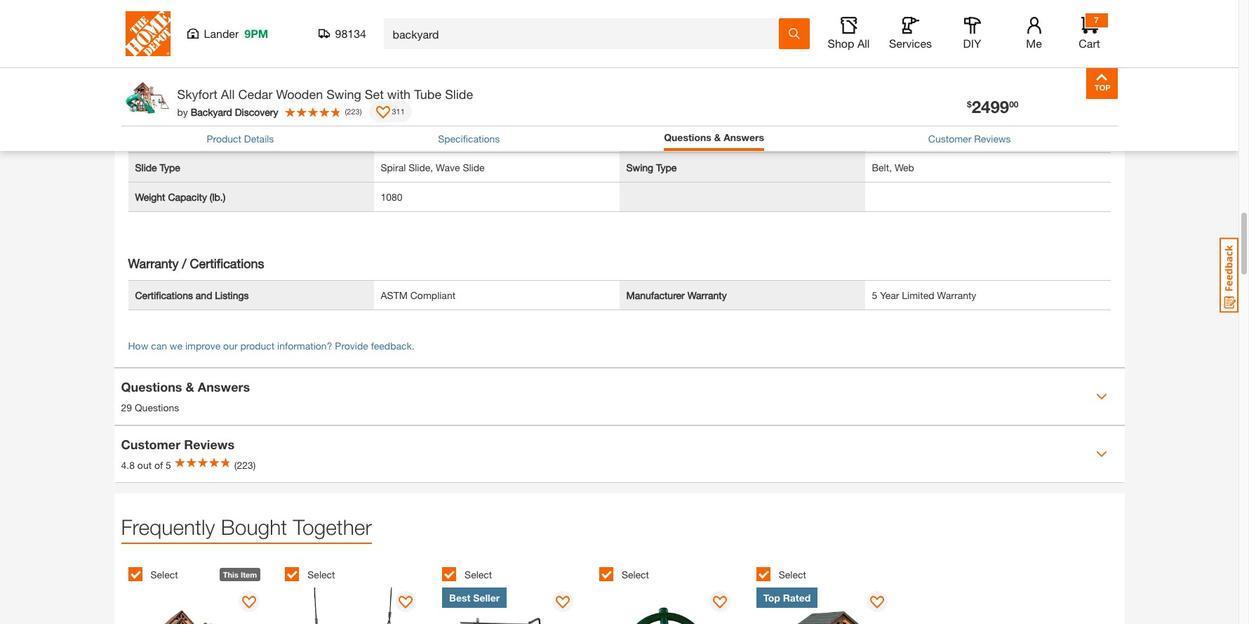 Task type: vqa. For each thing, say whether or not it's contained in the screenshot.
"Meets ASTM Safety Standards for Commercial Use"
yes



Task type: locate. For each thing, give the bounding box(es) containing it.
warranty
[[128, 255, 179, 271], [688, 289, 727, 301], [937, 289, 977, 301]]

& inside questions & answers 29 questions
[[186, 379, 194, 395]]

all right shop at top right
[[858, 37, 870, 50]]

astm right meets
[[165, 14, 192, 26]]

display image left 'top' at the bottom right of page
[[713, 596, 727, 610]]

2 type from the left
[[656, 161, 677, 173]]

1 horizontal spatial of
[[665, 43, 673, 55]]

surface
[[381, 43, 415, 55]]

display image inside the 311 dropdown button
[[376, 106, 390, 120]]

best
[[449, 592, 471, 604]]

1 vertical spatial 5
[[166, 459, 171, 471]]

select up the ships wheel image
[[622, 569, 649, 581]]

minimum
[[627, 14, 667, 26]]

2 select from the left
[[308, 569, 335, 581]]

cart 7
[[1079, 15, 1101, 50]]

1 vertical spatial certifications
[[135, 289, 193, 301]]

swing
[[327, 86, 361, 102], [627, 161, 654, 173]]

display image inside 2 / 5 group
[[399, 596, 413, 610]]

all inside button
[[858, 37, 870, 50]]

weight capacity (lb.)
[[135, 191, 226, 203]]

1 horizontal spatial material
[[651, 132, 686, 144]]

feedback link image
[[1220, 237, 1239, 313]]

1 vertical spatial (lb.)
[[210, 191, 226, 203]]

swing down slide material
[[627, 161, 654, 173]]

product details
[[207, 133, 274, 145]]

weight down slide type
[[135, 191, 165, 203]]

0 horizontal spatial of
[[154, 459, 163, 471]]

& down improve
[[186, 379, 194, 395]]

product down mounting
[[135, 73, 170, 85]]

of right out
[[154, 459, 163, 471]]

manufacturer
[[627, 289, 685, 301]]

spiral slide, wave slide
[[381, 161, 485, 173]]

0 vertical spatial astm
[[165, 14, 192, 26]]

all up 'by backyard discovery'
[[221, 86, 235, 102]]

questions
[[664, 131, 712, 143], [121, 379, 182, 395], [135, 402, 179, 414]]

answers for questions & answers
[[724, 131, 765, 143]]

mounted
[[417, 43, 457, 55]]

material up swing type
[[651, 132, 686, 144]]

type up weight capacity (lb.)
[[160, 161, 180, 173]]

0 vertical spatial customer
[[929, 133, 972, 145]]

4 select from the left
[[622, 569, 649, 581]]

display image
[[376, 106, 390, 120], [399, 596, 413, 610], [556, 596, 570, 610], [870, 596, 884, 610]]

1 horizontal spatial answers
[[724, 131, 765, 143]]

questions up the 29
[[121, 379, 182, 395]]

0 vertical spatial answers
[[724, 131, 765, 143]]

type
[[160, 161, 180, 173], [656, 161, 677, 173]]

caret image for questions & answers
[[1096, 391, 1107, 402]]

1 horizontal spatial display image
[[713, 596, 727, 610]]

rated
[[783, 592, 811, 604]]

certifications down the / on the left of page
[[135, 289, 193, 301]]

1 / 5 group
[[128, 559, 278, 624]]

1 vertical spatial answers
[[198, 379, 250, 395]]

certifications up listings
[[190, 255, 264, 271]]

height
[[784, 14, 813, 26]]

1 type from the left
[[160, 161, 180, 173]]

reviews down $ 2499 00
[[975, 133, 1011, 145]]

select inside 3 / 5 group
[[465, 569, 492, 581]]

by backyard discovery
[[177, 106, 278, 118]]

1 vertical spatial of
[[154, 459, 163, 471]]

product
[[135, 73, 170, 85], [207, 133, 241, 145]]

& right slide material
[[714, 131, 721, 143]]

1 vertical spatial reviews
[[184, 437, 235, 452]]

material
[[159, 102, 194, 114], [651, 132, 686, 144]]

1 horizontal spatial &
[[714, 131, 721, 143]]

1 select from the left
[[151, 569, 178, 581]]

9pm
[[245, 27, 268, 40]]

cedar down with
[[381, 102, 408, 114]]

product down 'by backyard discovery'
[[207, 133, 241, 145]]

display image inside 1 / 5 "group"
[[242, 596, 256, 610]]

all for shop
[[858, 37, 870, 50]]

specifications
[[438, 133, 500, 145]]

weight
[[173, 73, 203, 85], [135, 191, 165, 203]]

0 horizontal spatial customer reviews
[[121, 437, 235, 452]]

capacity
[[168, 191, 207, 203]]

5 right out
[[166, 459, 171, 471]]

cedar up discovery
[[238, 86, 273, 102]]

/
[[182, 255, 186, 271]]

type down slide material
[[656, 161, 677, 173]]

0 vertical spatial (lb.)
[[206, 73, 221, 85]]

all
[[858, 37, 870, 50], [221, 86, 235, 102]]

select for 5 / 5 group
[[779, 569, 807, 581]]

use
[[343, 14, 361, 26]]

1 vertical spatial product
[[207, 133, 241, 145]]

questions right the 29
[[135, 402, 179, 414]]

0 horizontal spatial all
[[221, 86, 235, 102]]

customer reviews
[[929, 133, 1011, 145], [121, 437, 235, 452]]

1 horizontal spatial all
[[858, 37, 870, 50]]

(lb.) right capacity
[[210, 191, 226, 203]]

customer up 4.8 out of 5
[[121, 437, 181, 452]]

customer reviews down $
[[929, 133, 1011, 145]]

0 vertical spatial weight
[[173, 73, 203, 85]]

0 horizontal spatial product
[[135, 73, 170, 85]]

select inside 4 / 5 group
[[622, 569, 649, 581]]

4.8 out of 5
[[121, 459, 171, 471]]

specifications button
[[438, 131, 500, 146], [438, 131, 500, 146]]

certifications and listings
[[135, 289, 249, 301]]

1 vertical spatial &
[[186, 379, 194, 395]]

can
[[151, 340, 167, 351]]

1 horizontal spatial 5
[[872, 289, 878, 301]]

select inside 5 / 5 group
[[779, 569, 807, 581]]

answers
[[724, 131, 765, 143], [198, 379, 250, 395]]

98134
[[335, 27, 366, 40]]

1 vertical spatial material
[[651, 132, 686, 144]]

0 horizontal spatial type
[[160, 161, 180, 173]]

1 display image from the left
[[242, 596, 256, 610]]

customer reviews button
[[929, 131, 1011, 146], [929, 131, 1011, 146]]

3 / 5 group
[[442, 559, 592, 624]]

manufacturer warranty
[[627, 289, 727, 301]]

shop all
[[828, 37, 870, 50]]

slide up weight capacity (lb.)
[[135, 161, 157, 173]]

top
[[764, 592, 781, 604]]

0 horizontal spatial answers
[[198, 379, 250, 395]]

roof
[[135, 102, 156, 114]]

0 horizontal spatial display image
[[242, 596, 256, 610]]

1 horizontal spatial product
[[207, 133, 241, 145]]

1 vertical spatial questions
[[121, 379, 182, 395]]

0 horizontal spatial weight
[[135, 191, 165, 203]]

of left swings
[[665, 43, 673, 55]]

select up rated
[[779, 569, 807, 581]]

astm left compliant
[[381, 289, 408, 301]]

2499
[[972, 97, 1010, 117]]

feedback.
[[371, 340, 415, 351]]

tube
[[414, 86, 442, 102]]

all for skyfort
[[221, 86, 235, 102]]

included
[[711, 43, 749, 55]]

certifications
[[190, 255, 264, 271], [135, 289, 193, 301]]

me button
[[1012, 17, 1057, 51]]

2 caret image from the top
[[1096, 448, 1107, 460]]

0 vertical spatial swing
[[327, 86, 361, 102]]

29
[[121, 402, 132, 414]]

display image down item
[[242, 596, 256, 610]]

select for 3 / 5 group
[[465, 569, 492, 581]]

select down frequently on the bottom left
[[151, 569, 178, 581]]

number
[[627, 43, 662, 55]]

1 vertical spatial astm
[[381, 289, 408, 301]]

roof material
[[135, 102, 194, 114]]

3 select from the left
[[465, 569, 492, 581]]

select inside 2 / 5 group
[[308, 569, 335, 581]]

safety
[[195, 14, 223, 26]]

type for slide type
[[160, 161, 180, 173]]

swing up (
[[327, 86, 361, 102]]

5 / 5 group
[[757, 559, 907, 624]]

0 vertical spatial caret image
[[1096, 391, 1107, 402]]

belt, web
[[872, 161, 915, 173]]

1 horizontal spatial customer reviews
[[929, 133, 1011, 145]]

reviews up (223)
[[184, 437, 235, 452]]

5
[[872, 289, 878, 301], [166, 459, 171, 471]]

standards
[[225, 14, 270, 26]]

product for product details
[[207, 133, 241, 145]]

slide type
[[135, 161, 180, 173]]

skyfort
[[177, 86, 218, 102]]

5 select from the left
[[779, 569, 807, 581]]

0 vertical spatial material
[[159, 102, 194, 114]]

backyard
[[191, 106, 232, 118]]

0 horizontal spatial &
[[186, 379, 194, 395]]

material down skyfort
[[159, 102, 194, 114]]

seller
[[473, 592, 500, 604]]

warranty / certifications
[[128, 255, 264, 271]]

1 caret image from the top
[[1096, 391, 1107, 402]]

0 horizontal spatial material
[[159, 102, 194, 114]]

questions up swing type
[[664, 131, 712, 143]]

customer down $
[[929, 133, 972, 145]]

caret image
[[1096, 391, 1107, 402], [1096, 448, 1107, 460]]

warranty left the / on the left of page
[[128, 255, 179, 271]]

1 vertical spatial caret image
[[1096, 448, 1107, 460]]

1 horizontal spatial cedar
[[381, 102, 408, 114]]

select for 4 / 5 group
[[622, 569, 649, 581]]

skyfort all cedar wooden swing set with tube slide
[[177, 86, 473, 102]]

0 vertical spatial product
[[135, 73, 170, 85]]

1 horizontal spatial type
[[656, 161, 677, 173]]

slide
[[445, 86, 473, 102], [627, 132, 648, 144], [135, 161, 157, 173], [463, 161, 485, 173]]

answers inside questions & answers 29 questions
[[198, 379, 250, 395]]

0 vertical spatial customer reviews
[[929, 133, 1011, 145]]

1 horizontal spatial reviews
[[975, 133, 1011, 145]]

warranty right manufacturer
[[688, 289, 727, 301]]

0 horizontal spatial customer
[[121, 437, 181, 452]]

(lb.) up skyfort
[[206, 73, 221, 85]]

type for swing type
[[656, 161, 677, 173]]

meets astm safety standards for commercial use
[[135, 14, 361, 26]]

set
[[365, 86, 384, 102]]

&
[[714, 131, 721, 143], [186, 379, 194, 395]]

0 vertical spatial questions
[[664, 131, 712, 143]]

1 horizontal spatial swing
[[627, 161, 654, 173]]

commercial
[[288, 14, 340, 26]]

display image inside 3 / 5 group
[[556, 596, 570, 610]]

together
[[293, 514, 372, 539]]

warranty right limited
[[937, 289, 977, 301]]

lander 9pm
[[204, 27, 268, 40]]

item
[[241, 570, 257, 579]]

customer reviews up 4.8 out of 5
[[121, 437, 235, 452]]

0 vertical spatial &
[[714, 131, 721, 143]]

1 horizontal spatial weight
[[173, 73, 203, 85]]

select up green nest swing image
[[308, 569, 335, 581]]

select up best seller
[[465, 569, 492, 581]]

select inside 1 / 5 "group"
[[151, 569, 178, 581]]

weight up skyfort
[[173, 73, 203, 85]]

our
[[223, 340, 238, 351]]

5 left year
[[872, 289, 878, 301]]

product
[[240, 340, 275, 351]]

cedar
[[238, 86, 273, 102], [381, 102, 408, 114]]

astm compliant
[[381, 289, 456, 301]]

1 vertical spatial all
[[221, 86, 235, 102]]

slide right wave
[[463, 161, 485, 173]]

0 vertical spatial of
[[665, 43, 673, 55]]

display image
[[242, 596, 256, 610], [713, 596, 727, 610]]

0 vertical spatial all
[[858, 37, 870, 50]]



Task type: describe. For each thing, give the bounding box(es) containing it.
slide material
[[627, 132, 686, 144]]

information?
[[277, 340, 332, 351]]

0 vertical spatial reviews
[[975, 133, 1011, 145]]

slide right tube
[[445, 86, 473, 102]]

4.8
[[121, 459, 135, 471]]

frequently bought together
[[121, 514, 372, 539]]

select for 1 / 5 "group" on the left bottom of the page
[[151, 569, 178, 581]]

green nest swing image
[[285, 587, 420, 624]]

0 horizontal spatial astm
[[165, 14, 192, 26]]

with
[[387, 86, 411, 102]]

0 horizontal spatial warranty
[[128, 255, 179, 271]]

the home depot logo image
[[125, 11, 170, 56]]

0 horizontal spatial cedar
[[238, 86, 273, 102]]

top rated
[[764, 592, 811, 604]]

anchor-it ground anchors kit image
[[442, 587, 577, 624]]

311
[[392, 107, 405, 116]]

product weight (lb.)
[[135, 73, 221, 85]]

details
[[244, 133, 274, 145]]

(ft.)
[[816, 14, 830, 26]]

1 vertical spatial swing
[[627, 161, 654, 173]]

cart
[[1079, 37, 1101, 50]]

mounting
[[135, 43, 177, 55]]

2 / 5 group
[[285, 559, 435, 624]]

how can we improve our product information? provide feedback.
[[128, 340, 415, 351]]

me
[[1027, 37, 1042, 50]]

out
[[137, 459, 152, 471]]

belt,
[[872, 161, 892, 173]]

1 vertical spatial customer
[[121, 437, 181, 452]]

diy button
[[950, 17, 995, 51]]

1 vertical spatial customer reviews
[[121, 437, 235, 452]]

services
[[889, 37, 932, 50]]

we
[[170, 340, 183, 351]]

slide,
[[409, 161, 433, 173]]

this
[[223, 570, 239, 579]]

1080
[[381, 191, 403, 203]]

$
[[967, 99, 972, 109]]

5 year limited warranty
[[872, 289, 977, 301]]

4 / 5 group
[[599, 559, 750, 624]]

improve
[[185, 340, 221, 351]]

1 horizontal spatial warranty
[[688, 289, 727, 301]]

7
[[1095, 15, 1099, 25]]

product for product weight (lb.)
[[135, 73, 170, 85]]

lander
[[204, 27, 239, 40]]

limited
[[902, 289, 935, 301]]

no
[[381, 14, 394, 26]]

What can we help you find today? search field
[[393, 19, 778, 48]]

0 horizontal spatial reviews
[[184, 437, 235, 452]]

$ 2499 00
[[967, 97, 1019, 117]]

0 horizontal spatial 5
[[166, 459, 171, 471]]

compliant
[[411, 289, 456, 301]]

2 horizontal spatial warranty
[[937, 289, 977, 301]]

material for slide material
[[651, 132, 686, 144]]

diy
[[964, 37, 982, 50]]

top button
[[1086, 67, 1118, 99]]

display image inside 5 / 5 group
[[870, 596, 884, 610]]

discovery
[[235, 106, 278, 118]]

area
[[761, 14, 782, 26]]

1 horizontal spatial customer
[[929, 133, 972, 145]]

listings
[[215, 289, 249, 301]]

number of swings included
[[627, 43, 749, 55]]

how can we improve our product information? provide feedback. link
[[128, 340, 415, 351]]

material for roof material
[[159, 102, 194, 114]]

how
[[128, 340, 148, 351]]

surface mounted
[[381, 43, 457, 55]]

ships wheel image
[[599, 587, 734, 624]]

sweetwater outdoor wooden playhouse with kitchen image
[[757, 587, 891, 624]]

product image image
[[125, 74, 170, 120]]

meets
[[135, 14, 162, 26]]

( 223 )
[[345, 107, 362, 116]]

& for questions & answers 29 questions
[[186, 379, 194, 395]]

for
[[273, 14, 285, 26]]

1 vertical spatial weight
[[135, 191, 165, 203]]

questions & answers 29 questions
[[121, 379, 250, 414]]

recommended
[[670, 14, 737, 26]]

slide up swing type
[[627, 132, 648, 144]]

questions for questions & answers
[[664, 131, 712, 143]]

& for questions & answers
[[714, 131, 721, 143]]

00
[[1010, 99, 1019, 109]]

0 vertical spatial certifications
[[190, 255, 264, 271]]

questions & answers
[[664, 131, 765, 143]]

web
[[895, 161, 915, 173]]

this item
[[223, 570, 257, 579]]

)
[[360, 107, 362, 116]]

(lb.) for weight capacity (lb.)
[[210, 191, 226, 203]]

1 horizontal spatial astm
[[381, 289, 408, 301]]

(223)
[[234, 459, 256, 471]]

answers for questions & answers 29 questions
[[198, 379, 250, 395]]

swing type
[[627, 161, 677, 173]]

2 vertical spatial questions
[[135, 402, 179, 414]]

2 display image from the left
[[713, 596, 727, 610]]

0 horizontal spatial swing
[[327, 86, 361, 102]]

best seller
[[449, 592, 500, 604]]

select for 2 / 5 group
[[308, 569, 335, 581]]

(
[[345, 107, 347, 116]]

and
[[196, 289, 212, 301]]

by
[[177, 106, 188, 118]]

services button
[[888, 17, 933, 51]]

0 vertical spatial 5
[[872, 289, 878, 301]]

shop
[[828, 37, 855, 50]]

frequently
[[121, 514, 215, 539]]

(lb.) for product weight (lb.)
[[206, 73, 221, 85]]

caret image for customer reviews
[[1096, 448, 1107, 460]]

questions for questions & answers 29 questions
[[121, 379, 182, 395]]

play
[[740, 14, 759, 26]]

223
[[347, 107, 360, 116]]

wave
[[436, 161, 460, 173]]

minimum recommended play area height (ft.)
[[627, 14, 830, 26]]

311 button
[[369, 101, 412, 122]]



